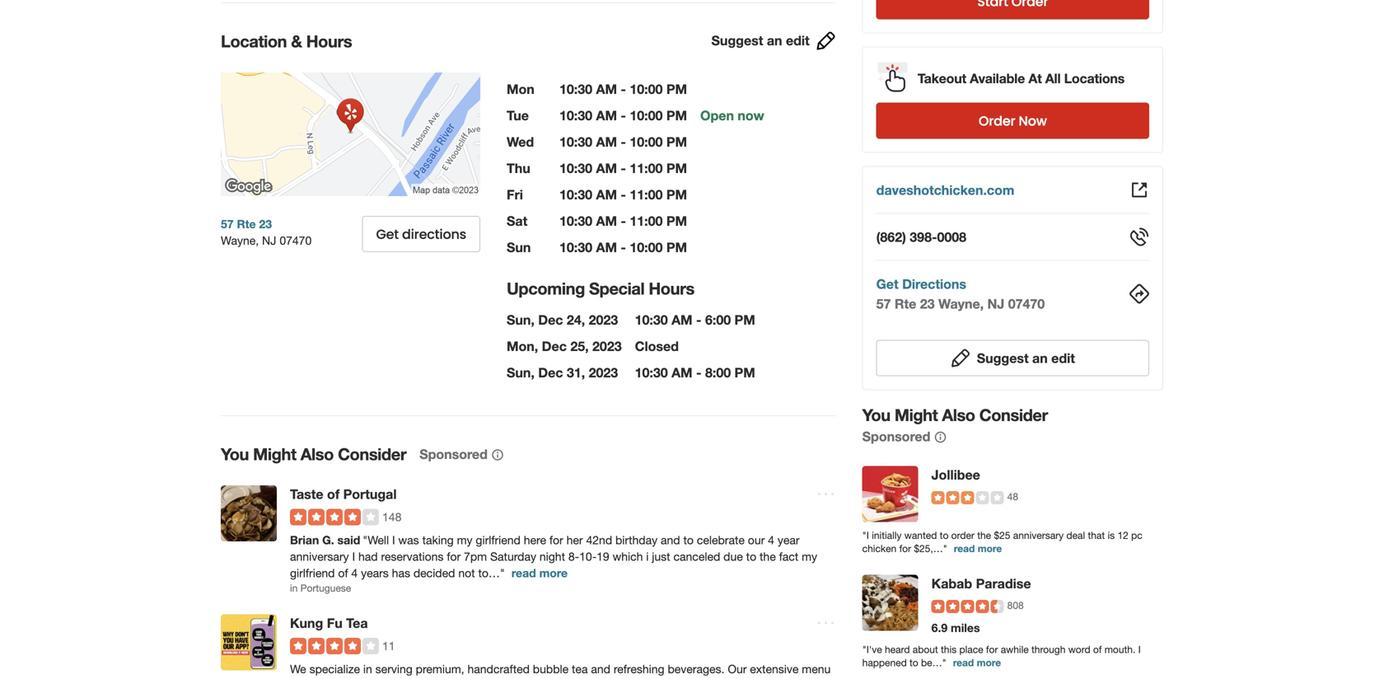 Task type: locate. For each thing, give the bounding box(es) containing it.
my
[[457, 533, 473, 547], [802, 550, 818, 563]]

might up 16 info v2 image
[[895, 405, 938, 425]]

for inside "i initially wanted to order the $25 anniversary deal that is 12 pc chicken for $25,…"
[[900, 543, 912, 554]]

am for tue
[[596, 108, 617, 123]]

1 horizontal spatial you might also consider
[[863, 405, 1048, 425]]

1 vertical spatial 24 more v2 image
[[816, 613, 836, 633]]

4 right our
[[768, 533, 775, 547]]

due
[[724, 550, 743, 563]]

1 10:30 am - 10:00 pm from the top
[[560, 81, 687, 97]]

24 more v2 image up the menu
[[816, 613, 836, 633]]

24 more v2 image for taste of portugal
[[816, 484, 836, 504]]

1 vertical spatial 10:30 am - 11:00 pm
[[560, 187, 687, 202]]

you for 16 info v2 icon
[[221, 444, 249, 464]]

my right fact
[[802, 550, 818, 563]]

0 vertical spatial dec
[[538, 312, 563, 328]]

0 vertical spatial might
[[895, 405, 938, 425]]

you up "jollibee" image
[[863, 405, 891, 425]]

10:30 up the upcoming special hours
[[560, 239, 593, 255]]

1 4 star rating image from the top
[[290, 509, 379, 525]]

nj down 57 rte 23 link
[[262, 234, 276, 247]]

1 vertical spatial rte
[[895, 296, 917, 312]]

you might also consider up 16 info v2 image
[[863, 405, 1048, 425]]

1 horizontal spatial nj
[[988, 296, 1005, 312]]

read down order
[[954, 543, 975, 554]]

10:30 for sun, dec 24, 2023
[[635, 312, 668, 328]]

1 horizontal spatial wayne,
[[939, 296, 984, 312]]

1 vertical spatial consider
[[338, 444, 406, 464]]

24 pencil v2 image inside suggest an edit "button"
[[951, 348, 971, 368]]

hours up 10:30 am - 6:00 pm
[[649, 279, 695, 298]]

hours for location & hours
[[306, 31, 352, 51]]

mouth.
[[1105, 644, 1136, 655]]

of down serving
[[409, 679, 419, 679]]

a
[[335, 679, 341, 679]]

1 vertical spatial 4
[[351, 566, 358, 580]]

0 horizontal spatial edit
[[786, 33, 810, 48]]

4 star rating image up g.
[[290, 509, 379, 525]]

read more link
[[954, 543, 1002, 554], [512, 566, 568, 580], [953, 657, 1002, 668]]

to left satisfy
[[595, 679, 606, 679]]

3 star rating image
[[932, 491, 1004, 504]]

read more link for jollibee
[[954, 543, 1002, 554]]

0 horizontal spatial suggest an edit
[[712, 33, 810, 48]]

dec left 31,
[[538, 365, 563, 380]]

24 pencil v2 image inside the location & hours element
[[816, 31, 836, 51]]

- for thu
[[621, 160, 626, 176]]

6.9 miles
[[932, 621, 980, 635]]

1 vertical spatial might
[[253, 444, 296, 464]]

0 vertical spatial suggest
[[712, 33, 764, 48]]

1 horizontal spatial rte
[[895, 296, 917, 312]]

1 vertical spatial 24 pencil v2 image
[[951, 348, 971, 368]]

read more down night
[[512, 566, 568, 580]]

to up canceled
[[684, 533, 694, 547]]

i left had
[[352, 550, 355, 563]]

dec left the 24,
[[538, 312, 563, 328]]

"i've
[[863, 644, 882, 655]]

to left order
[[940, 530, 949, 541]]

1 vertical spatial suggest
[[977, 350, 1029, 366]]

1 vertical spatial sun,
[[507, 365, 535, 380]]

10:30 for tue
[[560, 108, 593, 123]]

get left the directions
[[376, 225, 399, 244]]

wayne, down 57 rte 23 link
[[221, 234, 259, 247]]

6.9
[[932, 621, 948, 635]]

also up taste
[[301, 444, 334, 464]]

2 vertical spatial dec
[[538, 365, 563, 380]]

suggest down get directions 57 rte 23 wayne, nj 07470
[[977, 350, 1029, 366]]

sun, up the mon,
[[507, 312, 535, 328]]

kabab paradise
[[932, 576, 1031, 591]]

3 11:00 from the top
[[630, 213, 663, 229]]

1 vertical spatial wayne,
[[939, 296, 984, 312]]

1 sun, from the top
[[507, 312, 535, 328]]

anniversary inside "i initially wanted to order the $25 anniversary deal that is 12 pc chicken for $25,…"
[[1014, 530, 1064, 541]]

tea
[[346, 615, 368, 631]]

and right tea
[[591, 662, 611, 676]]

19
[[597, 550, 610, 563]]

0 horizontal spatial anniversary
[[290, 550, 349, 563]]

mon, dec 25, 2023
[[507, 338, 622, 354]]

1 horizontal spatial the
[[978, 530, 992, 541]]

1 10:30 am - 11:00 pm from the top
[[560, 160, 687, 176]]

0 vertical spatial 23
[[259, 217, 272, 231]]

1 horizontal spatial girlfriend
[[476, 533, 521, 547]]

4
[[768, 533, 775, 547], [351, 566, 358, 580]]

10:30 up closed
[[635, 312, 668, 328]]

more down 'place'
[[977, 657, 1002, 668]]

3 10:00 from the top
[[630, 134, 663, 150]]

for inside "i've heard about this place for awhile through word of mouth. i happened to be…"
[[986, 644, 998, 655]]

i
[[392, 533, 395, 547], [352, 550, 355, 563], [1139, 644, 1141, 655]]

in up wide on the bottom of the page
[[363, 662, 372, 676]]

nj up suggest an edit "button"
[[988, 296, 1005, 312]]

0 vertical spatial you
[[863, 405, 891, 425]]

pm for wed
[[667, 134, 687, 150]]

10:30
[[560, 81, 593, 97], [560, 108, 593, 123], [560, 134, 593, 150], [560, 160, 593, 176], [560, 187, 593, 202], [560, 213, 593, 229], [560, 239, 593, 255], [635, 312, 668, 328], [635, 365, 668, 380]]

1 vertical spatial get
[[877, 276, 899, 292]]

0 horizontal spatial also
[[301, 444, 334, 464]]

pm for thu
[[667, 160, 687, 176]]

anniversary right '$25'
[[1014, 530, 1064, 541]]

10:30 right thu
[[560, 160, 593, 176]]

deal
[[1067, 530, 1086, 541]]

said
[[338, 533, 360, 547]]

24 pencil v2 image
[[816, 31, 836, 51], [951, 348, 971, 368]]

(862)
[[877, 229, 906, 245]]

of up the portuguese
[[338, 566, 348, 580]]

4.5 star rating image
[[932, 600, 1004, 613]]

get directions 57 rte 23 wayne, nj 07470
[[877, 276, 1045, 312]]

11
[[382, 639, 395, 653]]

the down our
[[760, 550, 776, 563]]

4 10:00 from the top
[[630, 239, 663, 255]]

0 vertical spatial 10:30 am - 11:00 pm
[[560, 160, 687, 176]]

10:00 for wed
[[630, 134, 663, 150]]

0 vertical spatial and
[[661, 533, 680, 547]]

i left 'was'
[[392, 533, 395, 547]]

-
[[621, 81, 626, 97], [621, 108, 626, 123], [621, 134, 626, 150], [621, 160, 626, 176], [621, 187, 626, 202], [621, 213, 626, 229], [621, 239, 626, 255], [696, 312, 702, 328], [696, 365, 702, 380]]

edit inside suggest an edit "button"
[[1052, 350, 1075, 366]]

2023 right the 24,
[[589, 312, 618, 328]]

read more for kabab paradise
[[953, 657, 1002, 668]]

0 horizontal spatial an
[[767, 33, 783, 48]]

through
[[1032, 644, 1066, 655]]

0 vertical spatial 07470
[[280, 234, 312, 247]]

- for sun
[[621, 239, 626, 255]]

daveshotchicken.com link
[[877, 182, 1015, 198]]

1 vertical spatial 2023
[[593, 338, 622, 354]]

2 vertical spatial read more link
[[953, 657, 1002, 668]]

kabab paradise link
[[932, 576, 1031, 591]]

pm for sat
[[667, 213, 687, 229]]

1 vertical spatial and
[[591, 662, 611, 676]]

0 vertical spatial edit
[[786, 33, 810, 48]]

0 vertical spatial my
[[457, 533, 473, 547]]

1 horizontal spatial get
[[877, 276, 899, 292]]

1 vertical spatial edit
[[1052, 350, 1075, 366]]

get for get directions 57 rte 23 wayne, nj 07470
[[877, 276, 899, 292]]

10:30 am - 11:00 pm
[[560, 160, 687, 176], [560, 187, 687, 202], [560, 213, 687, 229]]

2 vertical spatial more
[[977, 657, 1002, 668]]

you for 16 info v2 image
[[863, 405, 891, 425]]

0 horizontal spatial girlfriend
[[290, 566, 335, 580]]

sponsored for 16 info v2 image
[[863, 429, 931, 444]]

1 11:00 from the top
[[630, 160, 663, 176]]

sponsored left 16 info v2 image
[[863, 429, 931, 444]]

read more down 'place'
[[953, 657, 1002, 668]]

2 11:00 from the top
[[630, 187, 663, 202]]

get inside get directions 57 rte 23 wayne, nj 07470
[[877, 276, 899, 292]]

for up not
[[447, 550, 461, 563]]

1 horizontal spatial i
[[392, 533, 395, 547]]

of inside the "well i was taking my girlfriend here for her 42nd birthday and to celebrate our 4 year anniversary i had reservations for 7pm saturday night 8-10-19 which i just canceled due to the fact my girlfriend of 4 years has decided not to…"
[[338, 566, 348, 580]]

portugal
[[343, 486, 397, 502]]

more
[[978, 543, 1002, 554], [539, 566, 568, 580], [977, 657, 1002, 668]]

read more down order
[[954, 543, 1002, 554]]

suggest an edit inside "button"
[[977, 350, 1075, 366]]

0 horizontal spatial wayne,
[[221, 234, 259, 247]]

0 horizontal spatial 4
[[351, 566, 358, 580]]

suggest an edit inside the location & hours element
[[712, 33, 810, 48]]

1 horizontal spatial edit
[[1052, 350, 1075, 366]]

an
[[767, 33, 783, 48], [1033, 350, 1048, 366]]

dec left 25,
[[542, 338, 567, 354]]

in
[[290, 582, 298, 594], [363, 662, 372, 676]]

am for sun
[[596, 239, 617, 255]]

1 vertical spatial hours
[[649, 279, 695, 298]]

read more
[[954, 543, 1002, 554], [512, 566, 568, 580], [953, 657, 1002, 668]]

the inside the "well i was taking my girlfriend here for her 42nd birthday and to celebrate our 4 year anniversary i had reservations for 7pm saturday night 8-10-19 which i just canceled due to the fact my girlfriend of 4 years has decided not to…"
[[760, 550, 776, 563]]

i inside "i've heard about this place for awhile through word of mouth. i happened to be…"
[[1139, 644, 1141, 655]]

location & hours
[[221, 31, 352, 51]]

1 24 more v2 image from the top
[[816, 484, 836, 504]]

0 horizontal spatial 23
[[259, 217, 272, 231]]

24 more v2 image left "jollibee" image
[[816, 484, 836, 504]]

night
[[540, 550, 565, 563]]

takeout available at all locations
[[918, 71, 1125, 86]]

0 vertical spatial sponsored
[[863, 429, 931, 444]]

anniversary inside the "well i was taking my girlfriend here for her 42nd birthday and to celebrate our 4 year anniversary i had reservations for 7pm saturday night 8-10-19 which i just canceled due to the fact my girlfriend of 4 years has decided not to…"
[[290, 550, 349, 563]]

1 vertical spatial 23
[[920, 296, 935, 312]]

0 vertical spatial more
[[978, 543, 1002, 554]]

3 10:30 am - 11:00 pm from the top
[[560, 213, 687, 229]]

pm for sun, dec 24, 2023
[[735, 312, 756, 328]]

to down about
[[910, 657, 919, 668]]

0 vertical spatial anniversary
[[1014, 530, 1064, 541]]

location & hours element
[[195, 2, 863, 389]]

i
[[646, 550, 649, 563]]

variety
[[372, 679, 406, 679]]

3 10:30 am - 10:00 pm from the top
[[560, 134, 687, 150]]

2 horizontal spatial and
[[661, 533, 680, 547]]

07470
[[280, 234, 312, 247], [1009, 296, 1045, 312]]

of
[[327, 486, 340, 502], [338, 566, 348, 580], [1094, 644, 1102, 655], [409, 679, 419, 679]]

get left the directions at the right of the page
[[877, 276, 899, 292]]

10:30 right sat
[[560, 213, 593, 229]]

dec for 24,
[[538, 312, 563, 328]]

of inside we specialize in serving premium, handcrafted bubble tea and refreshing beverages. our extensive menu features a wide variety of flavors and customizable options to satisfy every taste bud. whether you'r
[[409, 679, 419, 679]]

10:30 am - 11:00 pm for thu
[[560, 160, 687, 176]]

4 10:30 am - 10:00 pm from the top
[[560, 239, 687, 255]]

am for sun, dec 31, 2023
[[672, 365, 693, 380]]

1 horizontal spatial consider
[[980, 405, 1048, 425]]

hours
[[306, 31, 352, 51], [649, 279, 695, 298]]

0 vertical spatial you might also consider
[[863, 405, 1048, 425]]

my up 7pm
[[457, 533, 473, 547]]

11:00 for sat
[[630, 213, 663, 229]]

1 vertical spatial you
[[221, 444, 249, 464]]

2 4 star rating image from the top
[[290, 638, 379, 654]]

of right word
[[1094, 644, 1102, 655]]

to down our
[[746, 550, 757, 563]]

1 horizontal spatial 4
[[768, 533, 775, 547]]

1 10:00 from the top
[[630, 81, 663, 97]]

10:30 down closed
[[635, 365, 668, 380]]

2 10:30 am - 10:00 pm from the top
[[560, 108, 687, 123]]

the left '$25'
[[978, 530, 992, 541]]

more for jollibee
[[978, 543, 1002, 554]]

1 horizontal spatial and
[[591, 662, 611, 676]]

0 vertical spatial read
[[954, 543, 975, 554]]

wayne, inside get directions 57 rte 23 wayne, nj 07470
[[939, 296, 984, 312]]

0 horizontal spatial 57
[[221, 217, 234, 231]]

now
[[738, 108, 765, 123]]

10:30 right "fri" on the left top of the page
[[560, 187, 593, 202]]

1 vertical spatial girlfriend
[[290, 566, 335, 580]]

0 vertical spatial 57
[[221, 217, 234, 231]]

2023 right 25,
[[593, 338, 622, 354]]

sponsored left 16 info v2 icon
[[420, 446, 488, 462]]

4 star rating image up specialize
[[290, 638, 379, 654]]

2 sun, from the top
[[507, 365, 535, 380]]

read more link down night
[[512, 566, 568, 580]]

2 10:00 from the top
[[630, 108, 663, 123]]

1 horizontal spatial an
[[1033, 350, 1048, 366]]

0 vertical spatial 2023
[[589, 312, 618, 328]]

read down the saturday
[[512, 566, 536, 580]]

anniversary down brian g. said
[[290, 550, 349, 563]]

1 horizontal spatial might
[[895, 405, 938, 425]]

more down '$25'
[[978, 543, 1002, 554]]

- for tue
[[621, 108, 626, 123]]

for down wanted
[[900, 543, 912, 554]]

more down night
[[539, 566, 568, 580]]

suggest inside the suggest an edit link
[[712, 33, 764, 48]]

11:00
[[630, 160, 663, 176], [630, 187, 663, 202], [630, 213, 663, 229]]

suggest an edit
[[712, 33, 810, 48], [977, 350, 1075, 366]]

read
[[954, 543, 975, 554], [512, 566, 536, 580], [953, 657, 974, 668]]

read more link down 'place'
[[953, 657, 1002, 668]]

0 vertical spatial nj
[[262, 234, 276, 247]]

10:30 right 'wed'
[[560, 134, 593, 150]]

2 horizontal spatial i
[[1139, 644, 1141, 655]]

2 vertical spatial and
[[460, 679, 479, 679]]

10:00 for tue
[[630, 108, 663, 123]]

&
[[291, 31, 302, 51]]

you might also consider up taste
[[221, 444, 406, 464]]

2 vertical spatial 11:00
[[630, 213, 663, 229]]

am for wed
[[596, 134, 617, 150]]

of inside "i've heard about this place for awhile through word of mouth. i happened to be…"
[[1094, 644, 1102, 655]]

read down 'place'
[[953, 657, 974, 668]]

heard
[[885, 644, 910, 655]]

suggest up open now
[[712, 33, 764, 48]]

11:00 for thu
[[630, 160, 663, 176]]

1 horizontal spatial anniversary
[[1014, 530, 1064, 541]]

kung
[[290, 615, 323, 631]]

get directions link
[[362, 216, 481, 252]]

also for 16 info v2 image
[[942, 405, 976, 425]]

1 horizontal spatial sponsored
[[863, 429, 931, 444]]

0 vertical spatial consider
[[980, 405, 1048, 425]]

0 horizontal spatial get
[[376, 225, 399, 244]]

1 vertical spatial 4 star rating image
[[290, 638, 379, 654]]

1 horizontal spatial suggest
[[977, 350, 1029, 366]]

rte
[[237, 217, 256, 231], [895, 296, 917, 312]]

pm
[[667, 81, 687, 97], [667, 108, 687, 123], [667, 134, 687, 150], [667, 160, 687, 176], [667, 187, 687, 202], [667, 213, 687, 229], [667, 239, 687, 255], [735, 312, 756, 328], [735, 365, 756, 380]]

suggest inside suggest an edit "button"
[[977, 350, 1029, 366]]

hours right &
[[306, 31, 352, 51]]

398-
[[910, 229, 937, 245]]

locations
[[1065, 71, 1125, 86]]

you might also consider
[[863, 405, 1048, 425], [221, 444, 406, 464]]

of right taste
[[327, 486, 340, 502]]

1 vertical spatial read more link
[[512, 566, 568, 580]]

kabab paradise image
[[863, 575, 919, 631]]

nj
[[262, 234, 276, 247], [988, 296, 1005, 312]]

10:30 am - 6:00 pm
[[635, 312, 756, 328]]

0 vertical spatial the
[[978, 530, 992, 541]]

"i initially wanted to order the $25 anniversary deal that is 12 pc chicken for $25,…"
[[863, 530, 1143, 554]]

2 24 more v2 image from the top
[[816, 613, 836, 633]]

might up taste
[[253, 444, 296, 464]]

1 vertical spatial dec
[[542, 338, 567, 354]]

pc
[[1132, 530, 1143, 541]]

10:30 am - 10:00 pm
[[560, 81, 687, 97], [560, 108, 687, 123], [560, 134, 687, 150], [560, 239, 687, 255]]

1 vertical spatial 11:00
[[630, 187, 663, 202]]

in left the portuguese
[[290, 582, 298, 594]]

brian
[[290, 533, 319, 547]]

1 vertical spatial anniversary
[[290, 550, 349, 563]]

and inside the "well i was taking my girlfriend here for her 42nd birthday and to celebrate our 4 year anniversary i had reservations for 7pm saturday night 8-10-19 which i just canceled due to the fact my girlfriend of 4 years has decided not to…"
[[661, 533, 680, 547]]

10:30 am - 11:00 pm for sat
[[560, 213, 687, 229]]

wayne, down the directions at the right of the page
[[939, 296, 984, 312]]

am
[[596, 81, 617, 97], [596, 108, 617, 123], [596, 134, 617, 150], [596, 160, 617, 176], [596, 187, 617, 202], [596, 213, 617, 229], [596, 239, 617, 255], [672, 312, 693, 328], [672, 365, 693, 380]]

also up 16 info v2 image
[[942, 405, 976, 425]]

0 horizontal spatial the
[[760, 550, 776, 563]]

anniversary
[[1014, 530, 1064, 541], [290, 550, 349, 563]]

girlfriend up the in portuguese
[[290, 566, 335, 580]]

1 vertical spatial the
[[760, 550, 776, 563]]

girlfriend up the saturday
[[476, 533, 521, 547]]

1 vertical spatial also
[[301, 444, 334, 464]]

am for thu
[[596, 160, 617, 176]]

an inside suggest an edit "button"
[[1033, 350, 1048, 366]]

menu
[[802, 662, 831, 676]]

0 vertical spatial 24 pencil v2 image
[[816, 31, 836, 51]]

10:30 for mon
[[560, 81, 593, 97]]

i right the mouth.
[[1139, 644, 1141, 655]]

4 left years
[[351, 566, 358, 580]]

1 horizontal spatial 07470
[[1009, 296, 1045, 312]]

4 star rating image
[[290, 509, 379, 525], [290, 638, 379, 654]]

2 10:30 am - 11:00 pm from the top
[[560, 187, 687, 202]]

and right flavors
[[460, 679, 479, 679]]

16 info v2 image
[[491, 448, 504, 461]]

24 directions v2 image
[[1130, 284, 1150, 304]]

pm for fri
[[667, 187, 687, 202]]

and up just
[[661, 533, 680, 547]]

the
[[978, 530, 992, 541], [760, 550, 776, 563]]

kung fu tea image
[[221, 614, 277, 670]]

you up taste of portugal image
[[221, 444, 249, 464]]

808
[[1008, 600, 1024, 611]]

get inside get directions link
[[376, 225, 399, 244]]

pm for sun
[[667, 239, 687, 255]]

year
[[778, 533, 800, 547]]

0 horizontal spatial hours
[[306, 31, 352, 51]]

1 vertical spatial 07470
[[1009, 296, 1045, 312]]

consider up the portugal
[[338, 444, 406, 464]]

57 rte 23 wayne, nj 07470
[[221, 217, 312, 247]]

2023 right 31,
[[589, 365, 618, 380]]

1 vertical spatial an
[[1033, 350, 1048, 366]]

sun, dec 24, 2023
[[507, 312, 618, 328]]

read more link for kabab paradise
[[953, 657, 1002, 668]]

10:30 right "tue"
[[560, 108, 593, 123]]

had
[[358, 550, 378, 563]]

read more link down order
[[954, 543, 1002, 554]]

wayne, inside '57 rte 23 wayne, nj 07470'
[[221, 234, 259, 247]]

10:30 am - 11:00 pm for fri
[[560, 187, 687, 202]]

for right 'place'
[[986, 644, 998, 655]]

0 vertical spatial 4 star rating image
[[290, 509, 379, 525]]

4 star rating image for of
[[290, 509, 379, 525]]

0 horizontal spatial 24 pencil v2 image
[[816, 31, 836, 51]]

11:00 for fri
[[630, 187, 663, 202]]

1 horizontal spatial also
[[942, 405, 976, 425]]

every
[[645, 679, 673, 679]]

10:30 right mon
[[560, 81, 593, 97]]

1 vertical spatial in
[[363, 662, 372, 676]]

sun, down the mon,
[[507, 365, 535, 380]]

hours for upcoming special hours
[[649, 279, 695, 298]]

0 vertical spatial get
[[376, 225, 399, 244]]

consider down suggest an edit "button"
[[980, 405, 1048, 425]]

$25,…"
[[914, 543, 948, 554]]

- for sun, dec 31, 2023
[[696, 365, 702, 380]]

0 vertical spatial hours
[[306, 31, 352, 51]]

sun
[[507, 239, 531, 255]]

24 more v2 image
[[816, 484, 836, 504], [816, 613, 836, 633]]

57
[[221, 217, 234, 231], [877, 296, 891, 312]]



Task type: vqa. For each thing, say whether or not it's contained in the screenshot.


Task type: describe. For each thing, give the bounding box(es) containing it.
this
[[941, 644, 957, 655]]

customizable
[[482, 679, 551, 679]]

to inside we specialize in serving premium, handcrafted bubble tea and refreshing beverages. our extensive menu features a wide variety of flavors and customizable options to satisfy every taste bud. whether you'r
[[595, 679, 606, 679]]

initially
[[872, 530, 902, 541]]

2023 for mon, dec 25, 2023
[[593, 338, 622, 354]]

taste of portugal link
[[290, 486, 397, 502]]

6:00
[[705, 312, 731, 328]]

wide
[[344, 679, 369, 679]]

is
[[1108, 530, 1115, 541]]

we specialize in serving premium, handcrafted bubble tea and refreshing beverages. our extensive menu features a wide variety of flavors and customizable options to satisfy every taste bud. whether you'r
[[290, 662, 831, 679]]

upcoming
[[507, 279, 585, 298]]

in inside we specialize in serving premium, handcrafted bubble tea and refreshing beverages. our extensive menu features a wide variety of flavors and customizable options to satisfy every taste bud. whether you'r
[[363, 662, 372, 676]]

07470 inside get directions 57 rte 23 wayne, nj 07470
[[1009, 296, 1045, 312]]

map image
[[221, 73, 481, 196]]

57 inside get directions 57 rte 23 wayne, nj 07470
[[877, 296, 891, 312]]

10:30 for thu
[[560, 160, 593, 176]]

read more for jollibee
[[954, 543, 1002, 554]]

jollibee
[[932, 467, 981, 483]]

our
[[748, 533, 765, 547]]

kabab
[[932, 576, 973, 591]]

also for 16 info v2 icon
[[301, 444, 334, 464]]

10:30 for fri
[[560, 187, 593, 202]]

57 inside '57 rte 23 wayne, nj 07470'
[[221, 217, 234, 231]]

10:30 for sun, dec 31, 2023
[[635, 365, 668, 380]]

taste
[[676, 679, 702, 679]]

celebrate
[[697, 533, 745, 547]]

1 vertical spatial i
[[352, 550, 355, 563]]

24 phone v2 image
[[1130, 227, 1150, 247]]

"well
[[363, 533, 389, 547]]

0 horizontal spatial and
[[460, 679, 479, 679]]

(862) 398-0008
[[877, 229, 967, 245]]

4 star rating image for fu
[[290, 638, 379, 654]]

- for sat
[[621, 213, 626, 229]]

kung fu tea
[[290, 615, 368, 631]]

fu
[[327, 615, 343, 631]]

mon
[[507, 81, 535, 97]]

dec for 31,
[[538, 365, 563, 380]]

42nd
[[586, 533, 612, 547]]

miles
[[951, 621, 980, 635]]

25,
[[571, 338, 589, 354]]

taste
[[290, 486, 324, 502]]

jollibee link
[[932, 467, 981, 483]]

1 vertical spatial read
[[512, 566, 536, 580]]

rte inside '57 rte 23 wayne, nj 07470'
[[237, 217, 256, 231]]

options
[[554, 679, 592, 679]]

you might also consider for 16 info v2 image
[[863, 405, 1048, 425]]

8:00
[[705, 365, 731, 380]]

24 more v2 image for kung fu tea
[[816, 613, 836, 633]]

0 vertical spatial i
[[392, 533, 395, 547]]

24 external link v2 image
[[1130, 180, 1150, 200]]

saturday
[[490, 550, 537, 563]]

open
[[701, 108, 734, 123]]

10:30 am - 8:00 pm
[[635, 365, 756, 380]]

10:30 am - 10:00 pm for wed
[[560, 134, 687, 150]]

24,
[[567, 312, 585, 328]]

years
[[361, 566, 389, 580]]

57 rte 23 link
[[221, 217, 272, 231]]

our
[[728, 662, 747, 676]]

to inside "i initially wanted to order the $25 anniversary deal that is 12 pc chicken for $25,…"
[[940, 530, 949, 541]]

$25
[[994, 530, 1011, 541]]

148
[[382, 510, 402, 524]]

serving
[[376, 662, 413, 676]]

here
[[524, 533, 546, 547]]

23 inside get directions 57 rte 23 wayne, nj 07470
[[920, 296, 935, 312]]

1 vertical spatial read more
[[512, 566, 568, 580]]

0 vertical spatial 4
[[768, 533, 775, 547]]

0 horizontal spatial in
[[290, 582, 298, 594]]

sponsored for 16 info v2 icon
[[420, 446, 488, 462]]

2023 for sun, dec 31, 2023
[[589, 365, 618, 380]]

now
[[1019, 112, 1047, 130]]

nj inside get directions 57 rte 23 wayne, nj 07470
[[988, 296, 1005, 312]]

taste of portugal
[[290, 486, 397, 502]]

nj inside '57 rte 23 wayne, nj 07470'
[[262, 234, 276, 247]]

"i've heard about this place for awhile through word of mouth. i happened to be…"
[[863, 644, 1141, 668]]

10:30 am - 10:00 pm for mon
[[560, 81, 687, 97]]

read for kabab paradise
[[953, 657, 974, 668]]

am for sun, dec 24, 2023
[[672, 312, 693, 328]]

handcrafted
[[468, 662, 530, 676]]

more for kabab paradise
[[977, 657, 1002, 668]]

upcoming special hours
[[507, 279, 695, 298]]

get for get directions
[[376, 225, 399, 244]]

bud.
[[705, 679, 728, 679]]

dec for 25,
[[542, 338, 567, 354]]

might for 16 info v2 image
[[895, 405, 938, 425]]

get directions
[[376, 225, 466, 244]]

consider for 16 info v2 image
[[980, 405, 1048, 425]]

10:30 for sat
[[560, 213, 593, 229]]

might for 16 info v2 icon
[[253, 444, 296, 464]]

pm for tue
[[667, 108, 687, 123]]

am for sat
[[596, 213, 617, 229]]

satisfy
[[609, 679, 642, 679]]

read for jollibee
[[954, 543, 975, 554]]

for up night
[[550, 533, 564, 547]]

0 horizontal spatial my
[[457, 533, 473, 547]]

brian g. said
[[290, 533, 360, 547]]

specialize
[[310, 662, 360, 676]]

23 inside '57 rte 23 wayne, nj 07470'
[[259, 217, 272, 231]]

10:00 for sun
[[630, 239, 663, 255]]

pm for sun, dec 31, 2023
[[735, 365, 756, 380]]

fri
[[507, 187, 523, 202]]

order
[[952, 530, 975, 541]]

to inside "i've heard about this place for awhile through word of mouth. i happened to be…"
[[910, 657, 919, 668]]

0 vertical spatial girlfriend
[[476, 533, 521, 547]]

canceled
[[674, 550, 721, 563]]

about
[[913, 644, 938, 655]]

10:30 for wed
[[560, 134, 593, 150]]

16 info v2 image
[[934, 431, 947, 444]]

pm for mon
[[667, 81, 687, 97]]

that
[[1088, 530, 1105, 541]]

consider for 16 info v2 icon
[[338, 444, 406, 464]]

awhile
[[1001, 644, 1029, 655]]

fact
[[779, 550, 799, 563]]

kung fu tea link
[[290, 615, 368, 631]]

available
[[970, 71, 1025, 86]]

1 vertical spatial more
[[539, 566, 568, 580]]

not
[[459, 566, 475, 580]]

am for fri
[[596, 187, 617, 202]]

sun, for sun, dec 24, 2023
[[507, 312, 535, 328]]

birthday
[[616, 533, 658, 547]]

we
[[290, 662, 306, 676]]

extensive
[[750, 662, 799, 676]]

10:30 am - 10:00 pm for tue
[[560, 108, 687, 123]]

taste of portugal image
[[221, 485, 277, 541]]

am for mon
[[596, 81, 617, 97]]

- for fri
[[621, 187, 626, 202]]

10-
[[580, 550, 597, 563]]

the inside "i initially wanted to order the $25 anniversary deal that is 12 pc chicken for $25,…"
[[978, 530, 992, 541]]

refreshing
[[614, 662, 665, 676]]

10:30 am - 10:00 pm for sun
[[560, 239, 687, 255]]

order now
[[979, 112, 1047, 130]]

you might also consider for 16 info v2 icon
[[221, 444, 406, 464]]

features
[[290, 679, 332, 679]]

sun, dec 31, 2023
[[507, 365, 618, 380]]

"well i was taking my girlfriend here for her 42nd birthday and to celebrate our 4 year anniversary i had reservations for 7pm saturday night 8-10-19 which i just canceled due to the fact my girlfriend of 4 years has decided not to…"
[[290, 533, 818, 580]]

chicken
[[863, 543, 897, 554]]

12
[[1118, 530, 1129, 541]]

- for sun, dec 24, 2023
[[696, 312, 702, 328]]

sun, for sun, dec 31, 2023
[[507, 365, 535, 380]]

10:00 for mon
[[630, 81, 663, 97]]

edit inside the suggest an edit link
[[786, 33, 810, 48]]

07470 inside '57 rte 23 wayne, nj 07470'
[[280, 234, 312, 247]]

portuguese
[[301, 582, 351, 594]]

wed
[[507, 134, 534, 150]]

- for wed
[[621, 134, 626, 150]]

jollibee image
[[863, 466, 919, 522]]

7pm
[[464, 550, 487, 563]]

directions
[[402, 225, 466, 244]]

g.
[[322, 533, 334, 547]]

rte inside get directions 57 rte 23 wayne, nj 07470
[[895, 296, 917, 312]]

get directions link
[[877, 276, 967, 292]]

flavors
[[422, 679, 456, 679]]

beverages.
[[668, 662, 725, 676]]

location
[[221, 31, 287, 51]]

31,
[[567, 365, 585, 380]]

reservations
[[381, 550, 444, 563]]

10:30 for sun
[[560, 239, 593, 255]]

1 horizontal spatial my
[[802, 550, 818, 563]]

- for mon
[[621, 81, 626, 97]]

an inside the suggest an edit link
[[767, 33, 783, 48]]

2023 for sun, dec 24, 2023
[[589, 312, 618, 328]]

closed
[[635, 338, 679, 354]]

order now link
[[877, 103, 1150, 139]]

paradise
[[976, 576, 1031, 591]]



